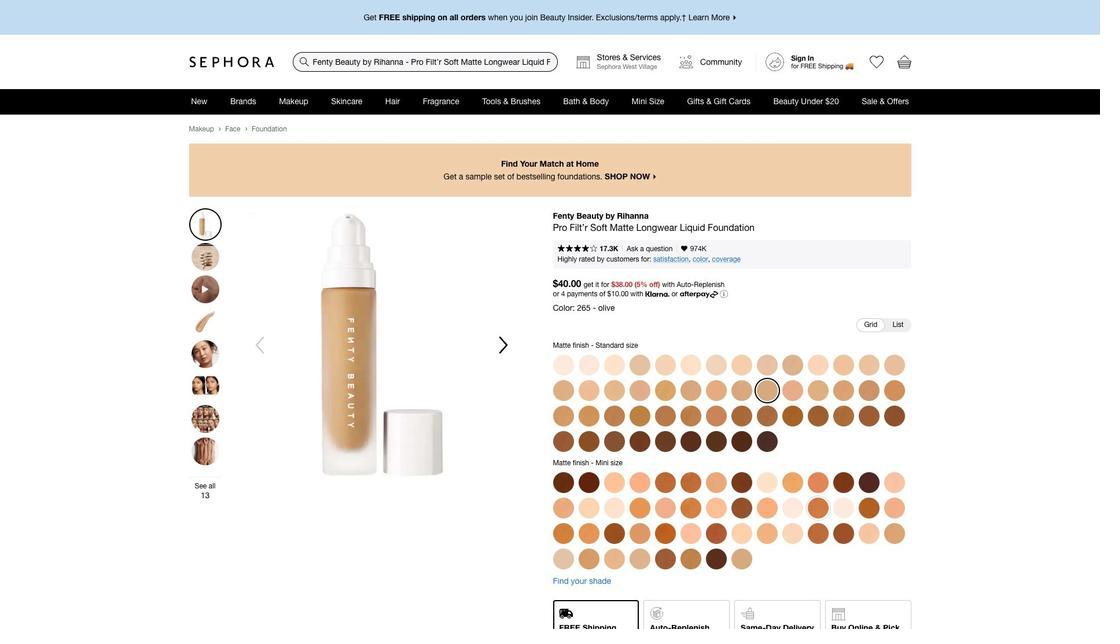 Task type: describe. For each thing, give the bounding box(es) containing it.
120 for fair skin with neutral undertones image
[[604, 355, 625, 375]]

360 medium deep with neutral undertones image
[[681, 498, 701, 518]]

385 for tan to deep skin with neutral undertones image
[[731, 406, 752, 426]]

300 for medium to tan skin with warm undertones image
[[859, 380, 880, 401]]

230 for medium skin with neutral undertones image
[[630, 380, 650, 401]]

280 for medium to tan skin with neutral undertones image
[[782, 380, 803, 401]]

175 warm neutral image
[[782, 355, 803, 375]]

140 light with warm yellow undertones image
[[757, 472, 778, 493]]

350 for tan skin with cool neutral undertones image
[[655, 406, 676, 426]]

140 for light skin with warm yellow undertones image
[[681, 355, 701, 375]]

495 deep with warm bronze undertones image
[[579, 472, 599, 493]]

480 for deep skin with cool undertones image
[[655, 431, 676, 452]]

295 warm neutral image
[[833, 380, 854, 401]]

learn more image
[[716, 290, 724, 298]]

150 light with neutral undertones image
[[782, 523, 803, 544]]

498 for very rich, deep skin with neutral undertones image
[[757, 431, 778, 452]]

420 for tan to deep skin with warm undertones image
[[833, 406, 854, 426]]

100 for very fair skin with neutral undertones image
[[553, 355, 574, 375]]

390 medium deep with warm yellow undertones image
[[808, 523, 829, 544]]

400 for tan to deep skin with very warm undertones image
[[782, 406, 803, 426]]

430 for deep skin with warm golden undertones image
[[884, 406, 905, 426]]

190 light medium with warm yellow undertones image
[[859, 523, 880, 544]]

430 deep with warm golden undertones image
[[833, 523, 854, 544]]

110 for very fair skin with cool pink undertones image
[[579, 355, 599, 375]]

130 light with warm olive undertones image
[[579, 498, 599, 518]]

485 deep with neutral undertones image
[[706, 549, 727, 569]]

420 medium deep with warm golden undertones image
[[681, 472, 701, 493]]

240 for medium skin with warm yellow undertones image
[[681, 380, 701, 401]]

130 for fair skin with warm olive undertones image
[[655, 355, 676, 375]]

225 light medium with neutral olive undertones image
[[604, 549, 625, 569]]

110 light with cool pink undertones image
[[782, 498, 803, 518]]

240 light medium with warm golden undertones image
[[706, 472, 727, 493]]

235 light medium with warm golden undertones image
[[782, 472, 803, 493]]

170 for light skin with cool undertones image
[[757, 355, 778, 375]]

4 stars element
[[558, 245, 597, 254]]

160 for light skin with cool peach undertones image
[[731, 355, 752, 375]]

klarna image
[[642, 291, 666, 297]]

490 deep with neutral undertones image
[[553, 472, 574, 493]]

180 for light skin with warm undertones image
[[808, 355, 829, 375]]

310 medium with warm golden undertones image
[[579, 523, 599, 544]]

410 medium deep with warm golden undertones image
[[859, 498, 880, 518]]

260 for medium skin with neutral undertones image
[[731, 380, 752, 401]]

210 light medium with netural undertones image
[[884, 498, 905, 518]]

350 medium deep with warm neutral undertones image
[[808, 498, 829, 518]]

450 deep with neutral undertones image
[[731, 498, 752, 518]]

290 for medium to tan skin with warm olive undertones image
[[808, 380, 829, 401]]

250 light medium with warm peach undertones image
[[757, 498, 778, 518]]

485 neutral image
[[681, 431, 701, 452]]



Task type: locate. For each thing, give the bounding box(es) containing it.
498 deep with neutral undertones image
[[859, 472, 880, 493]]

afterpay image
[[676, 291, 714, 298]]

335 medium with warm neutral undertones image
[[681, 549, 701, 569]]

330 medium with warm golden undertones image
[[630, 498, 650, 518]]

445 for deep skin with warm olive undertones image
[[579, 431, 599, 452]]

315 medium with warm neutral undertones image
[[579, 549, 599, 569]]

295 medium with warm neutral undertones image
[[884, 523, 905, 544]]

335 warm neutral image
[[604, 406, 625, 426]]

260 medium with neutral undertones image
[[553, 498, 574, 518]]

495 for very deep skin with cool undertones image
[[731, 431, 752, 452]]

440 for deep skin with warm undertones image
[[553, 431, 574, 452]]

480 deep with warm golden undertones image
[[731, 472, 752, 493]]

125 neutral image
[[630, 355, 650, 375]]

220 light medium with warm peach undertones image
[[706, 498, 727, 518]]

330 for tan skin with warm undertones image
[[579, 406, 599, 426]]

425 medium deep with warm olive undertones image
[[655, 549, 676, 569]]

Search search field
[[293, 53, 557, 71]]

410 for tan to deep skin with warm golden undertones image
[[808, 406, 829, 426]]

440 deep with warm bronze undertones image
[[706, 523, 727, 544]]

175 light with warm neutral undertones image
[[630, 549, 650, 569]]

160 light with warm peach undertones image
[[731, 523, 752, 544]]

190 for light to medium skin with warm undertones image
[[859, 355, 880, 375]]

sephora homepage image
[[189, 56, 274, 68]]

425 warm olive image
[[859, 406, 880, 426]]

230 light medium with neutral undertones image
[[655, 498, 676, 518]]

345 for tan skin with warm olive undertones image
[[630, 406, 650, 426]]

None search field
[[293, 52, 558, 72]]

200 for light to medium skin with cool undertones image
[[884, 355, 905, 375]]

225 neutral olive image
[[604, 380, 625, 401]]

385 medium deep with neutral undertones image
[[655, 472, 676, 493]]

400 medium deep with warm golden undertones image
[[655, 523, 676, 544]]

370 for tan skin with warm neutral undertones image
[[706, 406, 727, 426]]

390 for tan to deep skin with warm yellow undertones image
[[757, 406, 778, 426]]

310 for medium to tan skin with warm yellow undertones image
[[884, 380, 905, 401]]

185 for light to medium skin with neutral undertones image
[[833, 355, 854, 375]]

280 medium with warm neutral undertones image
[[630, 472, 650, 493]]

200 light medium with cool pink undertones image
[[681, 523, 701, 544]]

video image
[[191, 276, 219, 303]]

470 deep with warm golden undertones image
[[833, 472, 854, 493]]

315 warm neutral image
[[553, 406, 574, 426]]

None field
[[293, 52, 558, 72]]

265 olive - selected image
[[757, 380, 778, 401]]

370 medium deep with warm golden undertones image
[[808, 472, 829, 493]]

490 for very deep skin with neutral undertones image
[[706, 431, 727, 452]]

265 medium with olive undertones image
[[731, 549, 752, 569]]

345 medium deep with warm olive undertones image
[[553, 523, 574, 544]]

235 for medium skin with warm undertones image
[[655, 380, 676, 401]]

go to basket image
[[898, 55, 911, 69]]

360 for tan skin with neutral undertones image
[[681, 406, 701, 426]]

185 light medium with neutral undertones image
[[604, 472, 625, 493]]

210 for light to medium skin with warm neutral undertones image
[[553, 380, 574, 401]]

300 medium with warm golden undertones image
[[630, 523, 650, 544]]

150 for light skin with neutral undertones image
[[706, 355, 727, 375]]

250 for medium skin with warm peach undertones image
[[706, 380, 727, 401]]

470 for deep skin with cool neutral undertones image
[[630, 431, 650, 452]]

220 for light to medium skin with warm undertones image
[[579, 380, 599, 401]]

125 light with neutral undertones image
[[553, 549, 574, 569]]

100 light with neutral undertones image
[[833, 498, 854, 518]]

120 light with neutral undertones image
[[604, 498, 625, 518]]

445 deep with warm olive undertones image
[[604, 523, 625, 544]]

290 medium with warm olive undertones image
[[757, 523, 778, 544]]

170 light with cool pink undertones image
[[884, 472, 905, 493]]

450 for deep skin with neutral undertones image
[[604, 431, 625, 452]]



Task type: vqa. For each thing, say whether or not it's contained in the screenshot.
4.5K Reviews element
no



